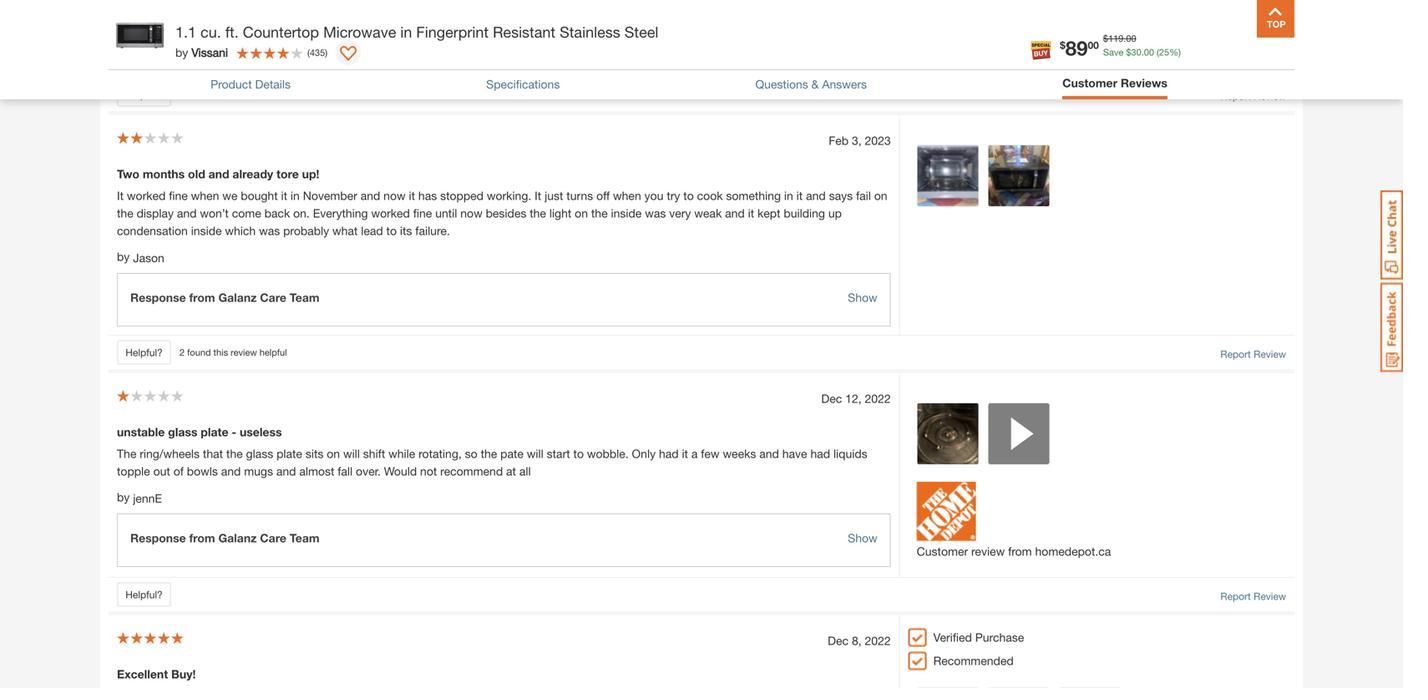 Task type: locate. For each thing, give the bounding box(es) containing it.
0 vertical spatial report review
[[1221, 90, 1287, 102]]

and left "have"
[[760, 447, 779, 461]]

in left the fingerprint
[[401, 23, 412, 41]]

( left %)
[[1157, 47, 1160, 58]]

inside left 'very'
[[611, 207, 642, 220]]

1 review from the top
[[1254, 90, 1287, 102]]

0 vertical spatial glass
[[168, 425, 198, 439]]

and left won't
[[177, 207, 197, 220]]

2 response from galanz care team from the top
[[130, 532, 320, 545]]

0 vertical spatial show button
[[848, 289, 878, 307]]

0 horizontal spatial 00
[[1088, 39, 1099, 51]]

0 vertical spatial review
[[1254, 90, 1287, 102]]

1 vertical spatial review
[[231, 347, 257, 358]]

two
[[117, 167, 139, 181]]

to left its
[[386, 224, 397, 238]]

to right start
[[574, 447, 584, 461]]

2 helpful? from the top
[[126, 347, 163, 359]]

helpful? up excellent
[[126, 589, 163, 601]]

it left just
[[535, 189, 542, 203]]

2 found this review helpful
[[180, 347, 287, 358]]

2 review from the top
[[1254, 349, 1287, 360]]

will up all
[[527, 447, 544, 461]]

had right "have"
[[811, 447, 831, 461]]

dec for dec 12, 2022
[[822, 392, 842, 406]]

3 report review button from the top
[[1221, 589, 1287, 604]]

dec
[[822, 392, 842, 406], [828, 634, 849, 648]]

helpful? left 2 at the bottom of the page
[[126, 347, 163, 359]]

feedback link image
[[1381, 282, 1404, 373]]

dec 12, 2022
[[822, 392, 891, 406]]

.
[[1124, 33, 1127, 44], [1142, 47, 1144, 58]]

2022 for dec 8, 2022
[[865, 634, 891, 648]]

0 vertical spatial report
[[1221, 90, 1251, 102]]

team for over.
[[290, 532, 320, 545]]

1 horizontal spatial had
[[811, 447, 831, 461]]

2 helpful? button from the top
[[117, 340, 171, 365]]

2 vertical spatial report review button
[[1221, 589, 1287, 604]]

plate left the 'sits'
[[277, 447, 302, 461]]

response from galanz care team
[[130, 291, 320, 305], [130, 532, 320, 545]]

1.1
[[175, 23, 196, 41]]

$ left save
[[1060, 39, 1066, 51]]

0 horizontal spatial inside
[[191, 224, 222, 238]]

1 2022 from the top
[[865, 392, 891, 406]]

helpful? button for 1st report review button
[[117, 82, 171, 107]]

1 vertical spatial customer
[[1063, 76, 1118, 90]]

0 vertical spatial dec
[[822, 392, 842, 406]]

start
[[547, 447, 570, 461]]

0 horizontal spatial glass
[[168, 425, 198, 439]]

2
[[180, 347, 185, 358]]

2 team from the top
[[290, 532, 320, 545]]

1 vertical spatial helpful? button
[[117, 340, 171, 365]]

2 show button from the top
[[848, 530, 878, 547]]

1 vertical spatial dec
[[828, 634, 849, 648]]

0 horizontal spatial fine
[[169, 189, 188, 203]]

excellent buy!
[[117, 668, 196, 682]]

0 vertical spatial helpful?
[[126, 89, 163, 100]]

8,
[[852, 634, 862, 648]]

care down mugs
[[260, 532, 287, 545]]

1 show from the top
[[848, 291, 878, 305]]

report for feb 3, 2023
[[1221, 349, 1251, 360]]

questions & answers button
[[756, 76, 867, 93], [756, 76, 867, 93]]

plate
[[201, 425, 228, 439], [277, 447, 302, 461]]

0 horizontal spatial now
[[384, 189, 406, 203]]

now down stopped
[[461, 207, 483, 220]]

2022 right 12,
[[865, 392, 891, 406]]

and
[[209, 167, 229, 181], [361, 189, 380, 203], [806, 189, 826, 203], [177, 207, 197, 220], [725, 207, 745, 220], [760, 447, 779, 461], [221, 465, 241, 478], [276, 465, 296, 478]]

1 horizontal spatial on
[[575, 207, 588, 220]]

0 vertical spatial galanz
[[218, 291, 257, 305]]

3 review from the top
[[1254, 591, 1287, 603]]

galanz
[[218, 291, 257, 305], [218, 532, 257, 545]]

jenne button
[[133, 490, 162, 508]]

2 vertical spatial helpful? button
[[117, 583, 171, 608]]

logo image
[[917, 482, 976, 543]]

had right only
[[659, 447, 679, 461]]

by for by jenne
[[117, 491, 130, 504]]

$ up save
[[1104, 33, 1109, 44]]

1 homedepot.ca from the top
[[1036, 44, 1111, 58]]

0 vertical spatial response from galanz care team
[[130, 291, 320, 305]]

2022 right '8,'
[[865, 634, 891, 648]]

1 team from the top
[[290, 291, 320, 305]]

$ for 119
[[1104, 33, 1109, 44]]

2 when from the left
[[613, 189, 641, 203]]

on right fail
[[875, 189, 888, 203]]

by left jason
[[117, 250, 130, 264]]

1 horizontal spatial when
[[613, 189, 641, 203]]

now left has
[[384, 189, 406, 203]]

2 vertical spatial report
[[1221, 591, 1251, 603]]

and down that
[[221, 465, 241, 478]]

glass up ring/wheels
[[168, 425, 198, 439]]

0 vertical spatial care
[[260, 291, 287, 305]]

and up everything
[[361, 189, 380, 203]]

1 horizontal spatial now
[[461, 207, 483, 220]]

show button
[[848, 289, 878, 307], [848, 530, 878, 547]]

on inside unstable glass plate - useless the ring/wheels that the glass plate sits on will shift while rotating, so the pate will start to wobble. only had it a few weeks and have had liquids topple out of bowls and mugs and almost fall over. would not recommend at all
[[327, 447, 340, 461]]

0 horizontal spatial to
[[386, 224, 397, 238]]

customer
[[917, 44, 968, 58], [1063, 76, 1118, 90], [917, 545, 968, 559]]

customer reviews button
[[1063, 74, 1168, 95], [1063, 74, 1168, 92]]

will up fall
[[343, 447, 360, 461]]

0 vertical spatial now
[[384, 189, 406, 203]]

useless
[[240, 425, 282, 439]]

on down turns
[[575, 207, 588, 220]]

1 vertical spatial report review button
[[1221, 347, 1287, 362]]

dec left 12,
[[822, 392, 842, 406]]

galanz for jenne
[[218, 532, 257, 545]]

and right old at the top of the page
[[209, 167, 229, 181]]

1 vertical spatial plate
[[277, 447, 302, 461]]

helpful? down the product image
[[126, 89, 163, 100]]

1 response from the top
[[130, 291, 186, 305]]

1 vertical spatial now
[[461, 207, 483, 220]]

when up won't
[[191, 189, 219, 203]]

2 galanz from the top
[[218, 532, 257, 545]]

by jenne
[[117, 491, 162, 506]]

2 will from the left
[[527, 447, 544, 461]]

helpful? button down the product image
[[117, 82, 171, 107]]

galanz up 2 found this review helpful in the bottom left of the page
[[218, 291, 257, 305]]

has
[[419, 189, 437, 203]]

1 report review from the top
[[1221, 90, 1287, 102]]

0 vertical spatial plate
[[201, 425, 228, 439]]

show button for it worked fine when we bought it in november and now it has stopped working. it just turns off when you try to cook something in it and says fail on the display and won't come back on. everything worked fine until now besides the light on the inside was very weak and it kept building up condensation inside which was probably what lead to its failure.
[[848, 289, 878, 307]]

1 ( from the left
[[1157, 47, 1160, 58]]

and down the something
[[725, 207, 745, 220]]

$ inside $ 89 00
[[1060, 39, 1066, 51]]

3 report from the top
[[1221, 591, 1251, 603]]

by left jenne
[[117, 491, 130, 504]]

worked up its
[[371, 207, 410, 220]]

0 horizontal spatial when
[[191, 189, 219, 203]]

0 vertical spatial helpful? button
[[117, 82, 171, 107]]

0 vertical spatial fine
[[169, 189, 188, 203]]

1 response from galanz care team from the top
[[130, 291, 320, 305]]

worked up display
[[127, 189, 166, 203]]

2 vertical spatial on
[[327, 447, 340, 461]]

1 vertical spatial fine
[[413, 207, 432, 220]]

1 show button from the top
[[848, 289, 878, 307]]

1 horizontal spatial inside
[[611, 207, 642, 220]]

in up on.
[[291, 189, 300, 203]]

( left ) on the top left of page
[[307, 47, 310, 58]]

that
[[203, 447, 223, 461]]

1 vertical spatial care
[[260, 532, 287, 545]]

by for by vissani
[[175, 46, 188, 59]]

1 horizontal spatial (
[[1157, 47, 1160, 58]]

was down you
[[645, 207, 666, 220]]

on right the 'sits'
[[327, 447, 340, 461]]

0 horizontal spatial $
[[1060, 39, 1066, 51]]

up
[[829, 207, 842, 220]]

report for dec 12, 2022
[[1221, 591, 1251, 603]]

out
[[153, 465, 170, 478]]

almost
[[299, 465, 335, 478]]

2 report from the top
[[1221, 349, 1251, 360]]

the right so
[[481, 447, 497, 461]]

2 vertical spatial to
[[574, 447, 584, 461]]

review
[[1254, 90, 1287, 102], [1254, 349, 1287, 360], [1254, 591, 1287, 603]]

2 show from the top
[[848, 532, 878, 545]]

response from galanz care team down bowls
[[130, 532, 320, 545]]

care
[[260, 291, 287, 305], [260, 532, 287, 545]]

over.
[[356, 465, 381, 478]]

to
[[684, 189, 694, 203], [386, 224, 397, 238], [574, 447, 584, 461]]

2 homedepot.ca from the top
[[1036, 545, 1111, 559]]

plate left -
[[201, 425, 228, 439]]

care up helpful
[[260, 291, 287, 305]]

0 vertical spatial on
[[875, 189, 888, 203]]

0 horizontal spatial had
[[659, 447, 679, 461]]

0 vertical spatial response
[[130, 291, 186, 305]]

0 horizontal spatial (
[[307, 47, 310, 58]]

stainless
[[560, 23, 621, 41]]

$ 119 . 00 save $ 30 . 00 ( 25 %)
[[1104, 33, 1181, 58]]

1 helpful? button from the top
[[117, 82, 171, 107]]

response from galanz care team for by jason
[[130, 291, 320, 305]]

on
[[875, 189, 888, 203], [575, 207, 588, 220], [327, 447, 340, 461]]

0 vertical spatial 2022
[[865, 392, 891, 406]]

1 vertical spatial homedepot.ca
[[1036, 545, 1111, 559]]

customer review from homedepot.ca
[[917, 44, 1111, 58], [917, 545, 1111, 559]]

only
[[632, 447, 656, 461]]

fail
[[856, 189, 871, 203]]

1 horizontal spatial 00
[[1127, 33, 1137, 44]]

0 vertical spatial team
[[290, 291, 320, 305]]

2 vertical spatial review
[[1254, 591, 1287, 603]]

12,
[[846, 392, 862, 406]]

2 report review button from the top
[[1221, 347, 1287, 362]]

you
[[645, 189, 664, 203]]

1 vertical spatial customer review from homedepot.ca
[[917, 545, 1111, 559]]

2 2022 from the top
[[865, 634, 891, 648]]

was down back on the top
[[259, 224, 280, 238]]

response from galanz care team up this
[[130, 291, 320, 305]]

care for won't
[[260, 291, 287, 305]]

helpful? for helpful? button for 1st report review button
[[126, 89, 163, 100]]

bowls
[[187, 465, 218, 478]]

1 horizontal spatial fine
[[413, 207, 432, 220]]

the left "light" at the top left of page
[[530, 207, 546, 220]]

response down jason button
[[130, 291, 186, 305]]

it inside unstable glass plate - useless the ring/wheels that the glass plate sits on will shift while rotating, so the pate will start to wobble. only had it a few weeks and have had liquids topple out of bowls and mugs and almost fall over. would not recommend at all
[[682, 447, 688, 461]]

fine down has
[[413, 207, 432, 220]]

product image image
[[113, 8, 167, 63]]

dec left '8,'
[[828, 634, 849, 648]]

1 vertical spatial to
[[386, 224, 397, 238]]

1 horizontal spatial glass
[[246, 447, 273, 461]]

product details
[[211, 77, 291, 91]]

report review button
[[1221, 89, 1287, 104], [1221, 347, 1287, 362], [1221, 589, 1287, 604]]

2 it from the left
[[535, 189, 542, 203]]

the
[[117, 447, 136, 461]]

inside
[[611, 207, 642, 220], [191, 224, 222, 238]]

team for back
[[290, 291, 320, 305]]

jenne
[[133, 492, 162, 506]]

1 horizontal spatial plate
[[277, 447, 302, 461]]

glass up mugs
[[246, 447, 273, 461]]

1 horizontal spatial .
[[1142, 47, 1144, 58]]

helpful? button left 2 at the bottom of the page
[[117, 340, 171, 365]]

3 helpful? from the top
[[126, 589, 163, 601]]

2 report review from the top
[[1221, 349, 1287, 360]]

it left the a
[[682, 447, 688, 461]]

0 vertical spatial show
[[848, 291, 878, 305]]

0 vertical spatial inside
[[611, 207, 642, 220]]

fine down months
[[169, 189, 188, 203]]

review
[[972, 44, 1005, 58], [231, 347, 257, 358], [972, 545, 1005, 559]]

team down probably
[[290, 291, 320, 305]]

galanz down mugs
[[218, 532, 257, 545]]

0 horizontal spatial will
[[343, 447, 360, 461]]

have
[[783, 447, 808, 461]]

shift
[[363, 447, 385, 461]]

product
[[211, 77, 252, 91]]

1 helpful? from the top
[[126, 89, 163, 100]]

1 vertical spatial team
[[290, 532, 320, 545]]

dec 8, 2022
[[828, 634, 891, 648]]

it
[[117, 189, 124, 203], [535, 189, 542, 203]]

1 vertical spatial .
[[1142, 47, 1144, 58]]

live chat image
[[1381, 190, 1404, 280]]

1 vertical spatial show button
[[848, 530, 878, 547]]

1 vertical spatial galanz
[[218, 532, 257, 545]]

customer reviews
[[1063, 76, 1168, 90]]

it up back on the top
[[281, 189, 287, 203]]

1 vertical spatial review
[[1254, 349, 1287, 360]]

1 vertical spatial helpful?
[[126, 347, 163, 359]]

00
[[1127, 33, 1137, 44], [1088, 39, 1099, 51], [1144, 47, 1155, 58]]

2 vertical spatial by
[[117, 491, 130, 504]]

0 vertical spatial customer
[[917, 44, 968, 58]]

liquids
[[834, 447, 868, 461]]

00 up 30
[[1127, 33, 1137, 44]]

stopped
[[440, 189, 484, 203]]

$ right save
[[1127, 47, 1132, 58]]

the
[[117, 207, 133, 220], [530, 207, 546, 220], [591, 207, 608, 220], [226, 447, 243, 461], [481, 447, 497, 461]]

team down almost
[[290, 532, 320, 545]]

tore
[[277, 167, 299, 181]]

2 care from the top
[[260, 532, 287, 545]]

2 response from the top
[[130, 532, 186, 545]]

2022
[[865, 392, 891, 406], [865, 634, 891, 648]]

probably
[[283, 224, 329, 238]]

0 vertical spatial worked
[[127, 189, 166, 203]]

1 horizontal spatial it
[[535, 189, 542, 203]]

in up building
[[784, 189, 794, 203]]

it down two
[[117, 189, 124, 203]]

few
[[701, 447, 720, 461]]

0 vertical spatial by
[[175, 46, 188, 59]]

response from galanz care team for by jenne
[[130, 532, 320, 545]]

1 galanz from the top
[[218, 291, 257, 305]]

( inside $ 119 . 00 save $ 30 . 00 ( 25 %)
[[1157, 47, 1160, 58]]

review for 2023
[[1254, 349, 1287, 360]]

3 report review from the top
[[1221, 591, 1287, 603]]

0 horizontal spatial it
[[117, 189, 124, 203]]

1 horizontal spatial to
[[574, 447, 584, 461]]

failure.
[[415, 224, 450, 238]]

1 horizontal spatial was
[[645, 207, 666, 220]]

unstable glass plate - useless the ring/wheels that the glass plate sits on will shift while rotating, so the pate will start to wobble. only had it a few weeks and have had liquids topple out of bowls and mugs and almost fall over. would not recommend at all
[[117, 425, 868, 478]]

00 right 30
[[1144, 47, 1155, 58]]

show button for the ring/wheels that the glass plate sits on will shift while rotating, so the pate will start to wobble. only had it a few weeks and have had liquids topple out of bowls and mugs and almost fall over. would not recommend at all
[[848, 530, 878, 547]]

glass
[[168, 425, 198, 439], [246, 447, 273, 461]]

show for unstable glass plate - useless the ring/wheels that the glass plate sits on will shift while rotating, so the pate will start to wobble. only had it a few weeks and have had liquids topple out of bowls and mugs and almost fall over. would not recommend at all
[[848, 532, 878, 545]]

2 vertical spatial helpful?
[[126, 589, 163, 601]]

working.
[[487, 189, 532, 203]]

1 care from the top
[[260, 291, 287, 305]]

jason
[[133, 251, 164, 265]]

0 horizontal spatial on
[[327, 447, 340, 461]]

building
[[784, 207, 825, 220]]

1 vertical spatial response
[[130, 532, 186, 545]]

3 helpful? button from the top
[[117, 583, 171, 608]]

ring/wheels
[[140, 447, 200, 461]]

by inside by jason
[[117, 250, 130, 264]]

1 vertical spatial report
[[1221, 349, 1251, 360]]

1 vertical spatial glass
[[246, 447, 273, 461]]

00 left save
[[1088, 39, 1099, 51]]

inside down won't
[[191, 224, 222, 238]]

1 vertical spatial 2022
[[865, 634, 891, 648]]

to right try
[[684, 189, 694, 203]]

helpful? button up excellent
[[117, 583, 171, 608]]

%)
[[1170, 47, 1181, 58]]

was
[[645, 207, 666, 220], [259, 224, 280, 238]]

by down 1.1
[[175, 46, 188, 59]]

when right off
[[613, 189, 641, 203]]

by inside by jenne
[[117, 491, 130, 504]]

1 vertical spatial report review
[[1221, 349, 1287, 360]]

now
[[384, 189, 406, 203], [461, 207, 483, 220]]

response down "jenne" button at the bottom of page
[[130, 532, 186, 545]]

verified
[[934, 631, 972, 645]]

1 horizontal spatial worked
[[371, 207, 410, 220]]

2 horizontal spatial to
[[684, 189, 694, 203]]



Task type: describe. For each thing, give the bounding box(es) containing it.
&
[[812, 77, 819, 91]]

by for by jason
[[117, 250, 130, 264]]

fingerprint
[[416, 23, 489, 41]]

2 customer review from homedepot.ca from the top
[[917, 545, 1111, 559]]

two months old and already tore up! it worked fine when we bought it in november and now it has stopped working. it just turns off when you try to cook something in it and says fail on the display and won't come back on. everything worked fine until now besides the light on the inside was very weak and it kept building up condensation inside which was probably what lead to its failure.
[[117, 167, 888, 238]]

1 when from the left
[[191, 189, 219, 203]]

questions
[[756, 77, 809, 91]]

response for by jenne
[[130, 532, 186, 545]]

119
[[1109, 33, 1124, 44]]

25
[[1160, 47, 1170, 58]]

2 had from the left
[[811, 447, 831, 461]]

lead
[[361, 224, 383, 238]]

helpful? for report review button corresponding to 2022's helpful? button
[[126, 589, 163, 601]]

1 report review button from the top
[[1221, 89, 1287, 104]]

the left display
[[117, 207, 133, 220]]

care for almost
[[260, 532, 287, 545]]

until
[[435, 207, 457, 220]]

mugs
[[244, 465, 273, 478]]

cook
[[697, 189, 723, 203]]

response for by jason
[[130, 291, 186, 305]]

at
[[506, 465, 516, 478]]

try
[[667, 189, 680, 203]]

2022 for dec 12, 2022
[[865, 392, 891, 406]]

kept
[[758, 207, 781, 220]]

2 vertical spatial customer
[[917, 545, 968, 559]]

0 vertical spatial to
[[684, 189, 694, 203]]

so
[[465, 447, 478, 461]]

weak
[[695, 207, 722, 220]]

ft.
[[225, 23, 239, 41]]

a
[[692, 447, 698, 461]]

vissani
[[191, 46, 228, 59]]

1 had from the left
[[659, 447, 679, 461]]

0 horizontal spatial plate
[[201, 425, 228, 439]]

countertop
[[243, 23, 319, 41]]

helpful? for second helpful? button from the bottom
[[126, 347, 163, 359]]

light
[[550, 207, 572, 220]]

1 vertical spatial was
[[259, 224, 280, 238]]

0 vertical spatial review
[[972, 44, 1005, 58]]

and up building
[[806, 189, 826, 203]]

435
[[310, 47, 325, 58]]

pate
[[501, 447, 524, 461]]

answers
[[822, 77, 867, 91]]

report review for dec 12, 2022
[[1221, 591, 1287, 603]]

sits
[[306, 447, 324, 461]]

would
[[384, 465, 417, 478]]

says
[[829, 189, 853, 203]]

to inside unstable glass plate - useless the ring/wheels that the glass plate sits on will shift while rotating, so the pate will start to wobble. only had it a few weeks and have had liquids topple out of bowls and mugs and almost fall over. would not recommend at all
[[574, 447, 584, 461]]

show for two months old and already tore up! it worked fine when we bought it in november and now it has stopped working. it just turns off when you try to cook something in it and says fail on the display and won't come back on. everything worked fine until now besides the light on the inside was very weak and it kept building up condensation inside which was probably what lead to its failure.
[[848, 291, 878, 305]]

it left has
[[409, 189, 415, 203]]

bought
[[241, 189, 278, 203]]

30
[[1132, 47, 1142, 58]]

0 horizontal spatial .
[[1124, 33, 1127, 44]]

$ for 89
[[1060, 39, 1066, 51]]

specifications
[[486, 77, 560, 91]]

the right that
[[226, 447, 243, 461]]

feb 3, 2023
[[829, 134, 891, 148]]

we
[[222, 189, 238, 203]]

feb
[[829, 134, 849, 148]]

this
[[214, 347, 228, 358]]

89
[[1066, 36, 1088, 60]]

display image
[[340, 46, 357, 63]]

excellent
[[117, 668, 168, 682]]

it up building
[[797, 189, 803, 203]]

come
[[232, 207, 261, 220]]

and right mugs
[[276, 465, 296, 478]]

its
[[400, 224, 412, 238]]

1 vertical spatial worked
[[371, 207, 410, 220]]

weeks
[[723, 447, 756, 461]]

00 inside $ 89 00
[[1088, 39, 1099, 51]]

not
[[420, 465, 437, 478]]

report review button for 2022
[[1221, 589, 1287, 604]]

wobble.
[[587, 447, 629, 461]]

by jason
[[117, 250, 164, 265]]

0 horizontal spatial in
[[291, 189, 300, 203]]

2 horizontal spatial in
[[784, 189, 794, 203]]

besides
[[486, 207, 527, 220]]

off
[[597, 189, 610, 203]]

helpful
[[260, 347, 287, 358]]

it down the something
[[748, 207, 755, 220]]

up!
[[302, 167, 319, 181]]

something
[[726, 189, 781, 203]]

november
[[303, 189, 357, 203]]

$ 89 00
[[1060, 36, 1099, 60]]

( 435 )
[[307, 47, 328, 58]]

buy!
[[171, 668, 196, 682]]

jason button
[[133, 249, 164, 267]]

reviews
[[1121, 76, 1168, 90]]

of
[[174, 465, 184, 478]]

0 horizontal spatial worked
[[127, 189, 166, 203]]

1 customer review from homedepot.ca from the top
[[917, 44, 1111, 58]]

microwave
[[323, 23, 396, 41]]

which
[[225, 224, 256, 238]]

everything
[[313, 207, 368, 220]]

1 vertical spatial inside
[[191, 224, 222, 238]]

galanz for jason
[[218, 291, 257, 305]]

1 report from the top
[[1221, 90, 1251, 102]]

helpful? button for report review button corresponding to 2022
[[117, 583, 171, 608]]

fall
[[338, 465, 353, 478]]

old
[[188, 167, 205, 181]]

report review button for 2023
[[1221, 347, 1287, 362]]

1 vertical spatial on
[[575, 207, 588, 220]]

steel
[[625, 23, 659, 41]]

1 it from the left
[[117, 189, 124, 203]]

dec for dec 8, 2022
[[828, 634, 849, 648]]

2 horizontal spatial on
[[875, 189, 888, 203]]

2 ( from the left
[[307, 47, 310, 58]]

3,
[[852, 134, 862, 148]]

report review for feb 3, 2023
[[1221, 349, 1287, 360]]

questions & answers
[[756, 77, 867, 91]]

2 vertical spatial review
[[972, 545, 1005, 559]]

recommend
[[440, 465, 503, 478]]

by vissani
[[175, 46, 228, 59]]

back
[[265, 207, 290, 220]]

all
[[520, 465, 531, 478]]

1.1 cu. ft. countertop microwave in fingerprint resistant stainless steel
[[175, 23, 659, 41]]

won't
[[200, 207, 229, 220]]

found
[[187, 347, 211, 358]]

1 will from the left
[[343, 447, 360, 461]]

)
[[325, 47, 328, 58]]

2 horizontal spatial 00
[[1144, 47, 1155, 58]]

2 horizontal spatial $
[[1127, 47, 1132, 58]]

verified purchase
[[934, 631, 1025, 645]]

recommended
[[934, 654, 1014, 668]]

1 horizontal spatial in
[[401, 23, 412, 41]]

just
[[545, 189, 563, 203]]

save
[[1104, 47, 1124, 58]]

display
[[137, 207, 174, 220]]

review for 2022
[[1254, 591, 1287, 603]]

0 vertical spatial was
[[645, 207, 666, 220]]

top button
[[1257, 0, 1295, 38]]

the down off
[[591, 207, 608, 220]]

resistant
[[493, 23, 556, 41]]



Task type: vqa. For each thing, say whether or not it's contained in the screenshot.
second 'Helpful?' button from the bottom
yes



